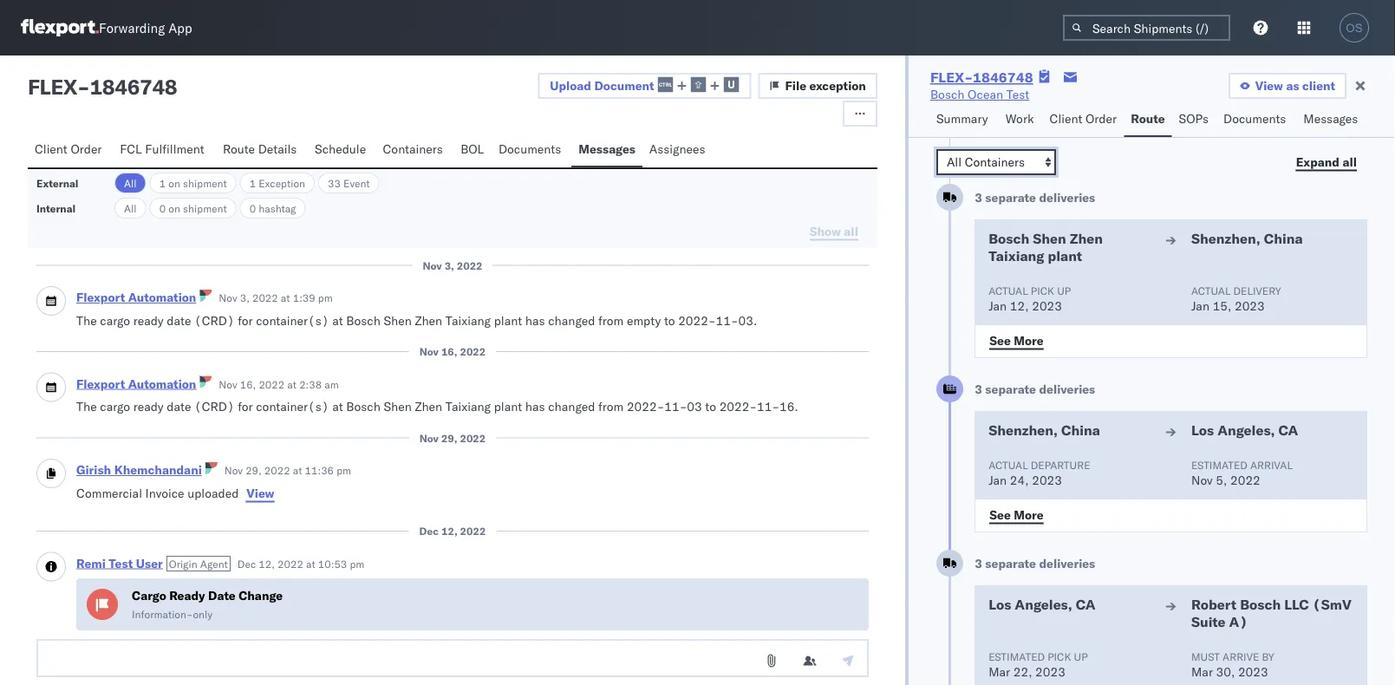 Task type: vqa. For each thing, say whether or not it's contained in the screenshot.
View within the BUTTON
yes



Task type: locate. For each thing, give the bounding box(es) containing it.
1 left 'exception'
[[250, 177, 256, 190]]

for down nov 16, 2022 at 2:38 am
[[238, 399, 253, 414]]

documents button right the bol
[[492, 134, 572, 167]]

for for the cargo ready date (crd) for container(s)  at bosch shen zhen taixiang plant has changed from empty to 2022-11-03.
[[238, 313, 253, 328]]

view as client button
[[1229, 73, 1347, 99]]

0 vertical spatial all
[[124, 177, 137, 190]]

ready
[[169, 588, 205, 603]]

2 flexport automation button from the top
[[76, 376, 196, 391]]

agent
[[200, 557, 228, 570]]

pm right 10:53
[[350, 557, 365, 570]]

flexport automation for the cargo ready date (crd) for container(s)  at bosch shen zhen taixiang plant has changed from 2022-11-03 to 2022-11-16.
[[76, 376, 196, 391]]

3 for shenzhen, china
[[975, 382, 983, 397]]

0 vertical spatial date
[[167, 313, 191, 328]]

bol button
[[454, 134, 492, 167]]

cargo for the cargo ready date (crd) for container(s)  at bosch shen zhen taixiang plant has changed from empty to 2022-11-03.
[[100, 313, 130, 328]]

shipment up 0 on shipment
[[183, 177, 227, 190]]

estimated inside estimated arrival nov 5, 2022
[[1192, 458, 1248, 471]]

to right empty
[[664, 313, 675, 328]]

3 separate deliveries up departure at the right of page
[[975, 382, 1096, 397]]

2023 down arrive
[[1239, 665, 1269, 680]]

0 vertical spatial see more button
[[980, 328, 1055, 354]]

see more for shenzhen, china
[[990, 507, 1044, 522]]

1 see more button from the top
[[980, 328, 1055, 354]]

1 vertical spatial container(s)
[[256, 399, 329, 414]]

messages button
[[1297, 103, 1368, 137], [572, 134, 643, 167]]

see more button down 24, on the right of the page
[[980, 502, 1055, 528]]

1 horizontal spatial view
[[1256, 78, 1284, 93]]

1 vertical spatial estimated
[[989, 650, 1045, 663]]

1 cargo from the top
[[100, 313, 130, 328]]

jan inside actual pick up jan 12, 2023
[[989, 298, 1007, 314]]

fulfillment
[[145, 141, 204, 157]]

1 vertical spatial route
[[223, 141, 255, 157]]

0 vertical spatial (crd)
[[194, 313, 235, 328]]

2023 inside estimated pick up mar 22, 2023
[[1036, 665, 1066, 680]]

1 vertical spatial view
[[247, 485, 275, 501]]

1 deliveries from the top
[[1040, 190, 1096, 205]]

client order button up external
[[28, 134, 113, 167]]

0 vertical spatial 12,
[[1011, 298, 1029, 314]]

see down 24, on the right of the page
[[990, 507, 1011, 522]]

jan left 24, on the right of the page
[[989, 473, 1007, 488]]

0 vertical spatial taixiang
[[989, 247, 1045, 265]]

2 more from the top
[[1014, 507, 1044, 522]]

plant inside bosch shen zhen taixiang plant
[[1048, 247, 1083, 265]]

flex-1846748 link
[[931, 69, 1034, 86]]

2022- right '03'
[[720, 399, 757, 414]]

shenzhen, up actual departure jan 24, 2023
[[989, 422, 1058, 439]]

client order button
[[1043, 103, 1125, 137], [28, 134, 113, 167]]

client order up external
[[35, 141, 102, 157]]

los
[[1192, 422, 1215, 439], [989, 596, 1012, 613]]

0 vertical spatial up
[[1058, 284, 1071, 297]]

all
[[1343, 154, 1358, 169]]

2023 inside actual delivery jan 15, 2023
[[1235, 298, 1265, 314]]

mar left 22,
[[989, 665, 1011, 680]]

2022 for nov 16, 2022 at 2:38 am
[[259, 378, 285, 391]]

los up estimated arrival nov 5, 2022
[[1192, 422, 1215, 439]]

estimated up 5,
[[1192, 458, 1248, 471]]

0 horizontal spatial shenzhen, china
[[989, 422, 1101, 439]]

more down actual pick up jan 12, 2023
[[1014, 333, 1044, 348]]

see more down 24, on the right of the page
[[990, 507, 1044, 522]]

cargo ready date change information-only
[[132, 588, 283, 621]]

view
[[1256, 78, 1284, 93], [247, 485, 275, 501]]

2 vertical spatial plant
[[494, 399, 522, 414]]

2 flexport automation from the top
[[76, 376, 196, 391]]

the for the cargo ready date (crd) for container(s)  at bosch shen zhen taixiang plant has changed from 2022-11-03 to 2022-11-16.
[[76, 399, 97, 414]]

2023 down bosch shen zhen taixiang plant
[[1032, 298, 1063, 314]]

1 vertical spatial separate
[[986, 382, 1037, 397]]

at for 1:39
[[281, 291, 290, 304]]

zhen
[[1070, 230, 1103, 247], [415, 313, 443, 328], [415, 399, 443, 414]]

2 0 from the left
[[250, 202, 256, 215]]

remi test user origin agent
[[76, 556, 228, 571]]

2022 for dec 12, 2022 at 10:53 pm
[[278, 557, 304, 570]]

dec 12, 2022
[[419, 525, 486, 538]]

arrival
[[1251, 458, 1293, 471]]

messages down upload document
[[579, 141, 636, 157]]

0 vertical spatial flexport
[[76, 290, 125, 305]]

0 vertical spatial shen
[[1033, 230, 1067, 247]]

all button
[[115, 173, 146, 193], [115, 198, 146, 219]]

changed
[[548, 313, 595, 328], [548, 399, 595, 414]]

nov left 2:38
[[219, 378, 237, 391]]

2022-
[[679, 313, 716, 328], [627, 399, 665, 414], [720, 399, 757, 414]]

12,
[[1011, 298, 1029, 314], [442, 525, 458, 538], [259, 557, 275, 570]]

1 separate from the top
[[986, 190, 1037, 205]]

2:38
[[299, 378, 322, 391]]

fcl
[[120, 141, 142, 157]]

flexport automation
[[76, 290, 196, 305], [76, 376, 196, 391]]

2023 down departure at the right of page
[[1032, 473, 1063, 488]]

-
[[77, 74, 90, 100]]

angeles, up arrival
[[1218, 422, 1276, 439]]

nov for nov 3, 2022
[[423, 259, 442, 272]]

pick inside estimated pick up mar 22, 2023
[[1048, 650, 1072, 663]]

1 horizontal spatial ca
[[1279, 422, 1299, 439]]

test left user
[[109, 556, 133, 571]]

from for empty
[[599, 313, 624, 328]]

0 vertical spatial flexport automation
[[76, 290, 196, 305]]

flexport automation for the cargo ready date (crd) for container(s)  at bosch shen zhen taixiang plant has changed from empty to 2022-11-03.
[[76, 290, 196, 305]]

1 ready from the top
[[133, 313, 164, 328]]

automation for the cargo ready date (crd) for container(s)  at bosch shen zhen taixiang plant has changed from 2022-11-03 to 2022-11-16.
[[128, 376, 196, 391]]

0 horizontal spatial up
[[1058, 284, 1071, 297]]

ocean
[[968, 87, 1004, 102]]

messages button down "client"
[[1297, 103, 1368, 137]]

pick for angeles,
[[1048, 650, 1072, 663]]

shenzhen, up delivery at the top right of page
[[1192, 230, 1261, 247]]

1 0 from the left
[[159, 202, 166, 215]]

mar
[[989, 665, 1011, 680], [1192, 665, 1214, 680]]

container(s)
[[256, 313, 329, 328], [256, 399, 329, 414]]

1 vertical spatial the
[[76, 399, 97, 414]]

2023 for jan 12, 2023
[[1032, 298, 1063, 314]]

view as client
[[1256, 78, 1336, 93]]

1 vertical spatial client order
[[35, 141, 102, 157]]

order left route button
[[1086, 111, 1117, 126]]

2 ready from the top
[[133, 399, 164, 414]]

up for zhen
[[1058, 284, 1071, 297]]

route inside button
[[1131, 111, 1166, 126]]

documents for right 'documents' button
[[1224, 111, 1287, 126]]

view down nov 29, 2022 at 11:36 pm
[[247, 485, 275, 501]]

nov for nov 29, 2022
[[420, 432, 439, 445]]

2 all button from the top
[[115, 198, 146, 219]]

0 horizontal spatial shenzhen,
[[989, 422, 1058, 439]]

nov 3, 2022 at 1:39 pm
[[219, 291, 333, 304]]

date for the cargo ready date (crd) for container(s)  at bosch shen zhen taixiang plant has changed from 2022-11-03 to 2022-11-16.
[[167, 399, 191, 414]]

0 horizontal spatial china
[[1062, 422, 1101, 439]]

1 see from the top
[[990, 333, 1011, 348]]

2 horizontal spatial 2022-
[[720, 399, 757, 414]]

uploaded
[[188, 485, 239, 501]]

2 see more from the top
[[990, 507, 1044, 522]]

1 exception
[[250, 177, 305, 190]]

route inside button
[[223, 141, 255, 157]]

1 flexport automation button from the top
[[76, 290, 196, 305]]

2023 right 22,
[[1036, 665, 1066, 680]]

jan inside actual departure jan 24, 2023
[[989, 473, 1007, 488]]

los angeles, ca up estimated pick up mar 22, 2023
[[989, 596, 1096, 613]]

1 on from the top
[[168, 177, 180, 190]]

at left the 1:39
[[281, 291, 290, 304]]

0 vertical spatial view
[[1256, 78, 1284, 93]]

1 vertical spatial flexport automation
[[76, 376, 196, 391]]

1 vertical spatial for
[[238, 399, 253, 414]]

container(s) down nov 16, 2022 at 2:38 am
[[256, 399, 329, 414]]

0 for 0 on shipment
[[159, 202, 166, 215]]

1 vertical spatial ca
[[1076, 596, 1096, 613]]

2 1 from the left
[[250, 177, 256, 190]]

0 vertical spatial los angeles, ca
[[1192, 422, 1299, 439]]

0 vertical spatial 29,
[[441, 432, 458, 445]]

pick inside actual pick up jan 12, 2023
[[1031, 284, 1055, 297]]

0 vertical spatial shenzhen,
[[1192, 230, 1261, 247]]

route
[[1131, 111, 1166, 126], [223, 141, 255, 157]]

pm right the 1:39
[[318, 291, 333, 304]]

plant for 03.
[[494, 313, 522, 328]]

girish khemchandani
[[76, 462, 202, 478]]

cargo
[[100, 313, 130, 328], [100, 399, 130, 414]]

estimated
[[1192, 458, 1248, 471], [989, 650, 1045, 663]]

nov left 5,
[[1192, 473, 1213, 488]]

29, up view button
[[246, 464, 262, 477]]

0 horizontal spatial dec
[[238, 557, 256, 570]]

1 for 1 exception
[[250, 177, 256, 190]]

1 for from the top
[[238, 313, 253, 328]]

llc
[[1285, 596, 1310, 613]]

0 vertical spatial for
[[238, 313, 253, 328]]

angeles,
[[1218, 422, 1276, 439], [1015, 596, 1073, 613]]

1 has from the top
[[526, 313, 545, 328]]

nov 16, 2022 at 2:38 am
[[219, 378, 339, 391]]

2023 inside must arrive by mar 30, 2023
[[1239, 665, 1269, 680]]

1 vertical spatial pick
[[1048, 650, 1072, 663]]

ca
[[1279, 422, 1299, 439], [1076, 596, 1096, 613]]

2 the from the top
[[76, 399, 97, 414]]

documents button down view as client button
[[1217, 103, 1297, 137]]

2 separate from the top
[[986, 382, 1037, 397]]

jan down bosch shen zhen taixiang plant
[[989, 298, 1007, 314]]

2 (crd) from the top
[[194, 399, 235, 414]]

16, left 2:38
[[240, 378, 256, 391]]

1 vertical spatial dec
[[238, 557, 256, 570]]

actual
[[989, 284, 1029, 297], [1192, 284, 1231, 297], [989, 458, 1029, 471]]

on
[[168, 177, 180, 190], [168, 202, 180, 215]]

2 vertical spatial taixiang
[[446, 399, 491, 414]]

at left 2:38
[[287, 378, 297, 391]]

jan left 15,
[[1192, 298, 1210, 314]]

0 vertical spatial test
[[1007, 87, 1030, 102]]

to
[[664, 313, 675, 328], [706, 399, 717, 414]]

1 3 separate deliveries from the top
[[975, 190, 1096, 205]]

(smv
[[1313, 596, 1352, 613]]

on down the 1 on shipment
[[168, 202, 180, 215]]

shipment down the 1 on shipment
[[183, 202, 227, 215]]

1 flexport from the top
[[76, 290, 125, 305]]

1 see more from the top
[[990, 333, 1044, 348]]

messages button down upload document
[[572, 134, 643, 167]]

2023 for mar 30, 2023
[[1239, 665, 1269, 680]]

3 separate deliveries for shenzhen,
[[975, 382, 1096, 397]]

robert
[[1192, 596, 1237, 613]]

taixiang up actual pick up jan 12, 2023
[[989, 247, 1045, 265]]

actual up 24, on the right of the page
[[989, 458, 1029, 471]]

0 vertical spatial pm
[[318, 291, 333, 304]]

flexport automation button for the cargo ready date (crd) for container(s)  at bosch shen zhen taixiang plant has changed from empty to 2022-11-03.
[[76, 290, 196, 305]]

up inside estimated pick up mar 22, 2023
[[1074, 650, 1088, 663]]

2022- left 03. at the right top
[[679, 313, 716, 328]]

1 mar from the left
[[989, 665, 1011, 680]]

1 vertical spatial from
[[599, 399, 624, 414]]

2022 inside estimated arrival nov 5, 2022
[[1231, 473, 1261, 488]]

to right '03'
[[706, 399, 717, 414]]

zhen up nov 16, 2022
[[415, 313, 443, 328]]

the
[[76, 313, 97, 328], [76, 399, 97, 414]]

1 all from the top
[[124, 177, 137, 190]]

ca up estimated pick up mar 22, 2023
[[1076, 596, 1096, 613]]

1 changed from the top
[[548, 313, 595, 328]]

1 shipment from the top
[[183, 177, 227, 190]]

29, for nov 29, 2022
[[441, 432, 458, 445]]

2 automation from the top
[[128, 376, 196, 391]]

0 vertical spatial dec
[[419, 525, 439, 538]]

29, for nov 29, 2022 at 11:36 pm
[[246, 464, 262, 477]]

upload
[[550, 78, 592, 93]]

1 horizontal spatial dec
[[419, 525, 439, 538]]

2 3 from the top
[[975, 382, 983, 397]]

1 down fcl fulfillment button
[[159, 177, 166, 190]]

0 vertical spatial cargo
[[100, 313, 130, 328]]

0 horizontal spatial estimated
[[989, 650, 1045, 663]]

arrive
[[1223, 650, 1260, 663]]

client order right work button
[[1050, 111, 1117, 126]]

2023 for mar 22, 2023
[[1036, 665, 1066, 680]]

up inside actual pick up jan 12, 2023
[[1058, 284, 1071, 297]]

1 horizontal spatial 11-
[[716, 313, 739, 328]]

see more button for bosch shen zhen taixiang plant
[[980, 328, 1055, 354]]

0 vertical spatial zhen
[[1070, 230, 1103, 247]]

has for 2022-
[[526, 399, 545, 414]]

(crd)
[[194, 313, 235, 328], [194, 399, 235, 414]]

all for 0
[[124, 202, 137, 215]]

on up 0 on shipment
[[168, 177, 180, 190]]

nov up 'uploaded'
[[225, 464, 243, 477]]

more
[[1014, 333, 1044, 348], [1014, 507, 1044, 522]]

1 the from the top
[[76, 313, 97, 328]]

1
[[159, 177, 166, 190], [250, 177, 256, 190]]

12, inside actual pick up jan 12, 2023
[[1011, 298, 1029, 314]]

1 vertical spatial documents
[[499, 141, 561, 157]]

1 3 from the top
[[975, 190, 983, 205]]

None text field
[[36, 639, 869, 678]]

remi test user button
[[76, 556, 163, 571]]

order
[[1086, 111, 1117, 126], [71, 141, 102, 157]]

ca up arrival
[[1279, 422, 1299, 439]]

file exception
[[786, 78, 867, 93]]

0 horizontal spatial 12,
[[259, 557, 275, 570]]

1 vertical spatial all button
[[115, 198, 146, 219]]

3 separate deliveries up bosch shen zhen taixiang plant
[[975, 190, 1096, 205]]

2 deliveries from the top
[[1040, 382, 1096, 397]]

2 for from the top
[[238, 399, 253, 414]]

actual down bosch shen zhen taixiang plant
[[989, 284, 1029, 297]]

all button for 1
[[115, 173, 146, 193]]

actual inside actual pick up jan 12, 2023
[[989, 284, 1029, 297]]

1846748
[[973, 69, 1034, 86], [90, 74, 177, 100]]

nov left the 1:39
[[219, 291, 237, 304]]

ready for the cargo ready date (crd) for container(s)  at bosch shen zhen taixiang plant has changed from empty to 2022-11-03.
[[133, 313, 164, 328]]

actual pick up jan 12, 2023
[[989, 284, 1071, 314]]

1 (crd) from the top
[[194, 313, 235, 328]]

2 all from the top
[[124, 202, 137, 215]]

1 vertical spatial client
[[35, 141, 67, 157]]

route left sops
[[1131, 111, 1166, 126]]

Search Shipments (/) text field
[[1064, 15, 1231, 41]]

bosch inside bosch shen zhen taixiang plant
[[989, 230, 1030, 247]]

documents
[[1224, 111, 1287, 126], [499, 141, 561, 157]]

mar inside must arrive by mar 30, 2023
[[1192, 665, 1214, 680]]

0 horizontal spatial mar
[[989, 665, 1011, 680]]

ready
[[133, 313, 164, 328], [133, 399, 164, 414]]

route left details
[[223, 141, 255, 157]]

flexport. image
[[21, 19, 99, 36]]

1 vertical spatial china
[[1062, 422, 1101, 439]]

from
[[599, 313, 624, 328], [599, 399, 624, 414]]

1 vertical spatial more
[[1014, 507, 1044, 522]]

0 vertical spatial more
[[1014, 333, 1044, 348]]

client
[[1303, 78, 1336, 93]]

1 vertical spatial flexport
[[76, 376, 125, 391]]

see more button
[[980, 328, 1055, 354], [980, 502, 1055, 528]]

2 vertical spatial 12,
[[259, 557, 275, 570]]

bosch ocean test
[[931, 87, 1030, 102]]

assignees button
[[643, 134, 716, 167]]

5,
[[1217, 473, 1228, 488]]

nov down the cargo ready date (crd) for container(s)  at bosch shen zhen taixiang plant has changed from 2022-11-03 to 2022-11-16.
[[420, 432, 439, 445]]

3, up the cargo ready date (crd) for container(s)  at bosch shen zhen taixiang plant has changed from empty to 2022-11-03.
[[445, 259, 454, 272]]

jan for jan 15, 2023
[[1192, 298, 1210, 314]]

3 for bosch shen zhen taixiang plant
[[975, 190, 983, 205]]

3, left the 1:39
[[240, 291, 250, 304]]

mar down the must
[[1192, 665, 1214, 680]]

dec for dec 12, 2022 at 10:53 pm
[[238, 557, 256, 570]]

2022 for nov 3, 2022 at 1:39 pm
[[252, 291, 278, 304]]

shen for the cargo ready date (crd) for container(s)  at bosch shen zhen taixiang plant has changed from 2022-11-03 to 2022-11-16.
[[384, 399, 412, 414]]

0 horizontal spatial 2022-
[[627, 399, 665, 414]]

1 vertical spatial deliveries
[[1040, 382, 1096, 397]]

1 vertical spatial changed
[[548, 399, 595, 414]]

shenzhen, china up delivery at the top right of page
[[1192, 230, 1304, 247]]

0 horizontal spatial 29,
[[246, 464, 262, 477]]

0 vertical spatial see more
[[990, 333, 1044, 348]]

from left empty
[[599, 313, 624, 328]]

fcl fulfillment
[[120, 141, 204, 157]]

messages down "client"
[[1304, 111, 1359, 126]]

from left '03'
[[599, 399, 624, 414]]

1 horizontal spatial mar
[[1192, 665, 1214, 680]]

automation
[[128, 290, 196, 305], [128, 376, 196, 391]]

1 vertical spatial see
[[990, 507, 1011, 522]]

client order for the left 'client order' "button"
[[35, 141, 102, 157]]

(crd) down nov 16, 2022 at 2:38 am
[[194, 399, 235, 414]]

2 shipment from the top
[[183, 202, 227, 215]]

2 has from the top
[[526, 399, 545, 414]]

details
[[258, 141, 297, 157]]

pm right 11:36
[[337, 464, 351, 477]]

shen
[[1033, 230, 1067, 247], [384, 313, 412, 328], [384, 399, 412, 414]]

2022 for nov 29, 2022
[[460, 432, 486, 445]]

the cargo ready date (crd) for container(s)  at bosch shen zhen taixiang plant has changed from empty to 2022-11-03.
[[76, 313, 758, 328]]

1 horizontal spatial up
[[1074, 650, 1088, 663]]

china up departure at the right of page
[[1062, 422, 1101, 439]]

30,
[[1217, 665, 1236, 680]]

estimated up 22,
[[989, 650, 1045, 663]]

0 vertical spatial pick
[[1031, 284, 1055, 297]]

3, for nov 3, 2022
[[445, 259, 454, 272]]

2 from from the top
[[599, 399, 624, 414]]

flexport
[[76, 290, 125, 305], [76, 376, 125, 391]]

2 horizontal spatial 12,
[[1011, 298, 1029, 314]]

0 vertical spatial route
[[1131, 111, 1166, 126]]

shenzhen, china up departure at the right of page
[[989, 422, 1101, 439]]

0 vertical spatial client order
[[1050, 111, 1117, 126]]

flexport for the cargo ready date (crd) for container(s)  at bosch shen zhen taixiang plant has changed from empty to 2022-11-03.
[[76, 290, 125, 305]]

zhen up actual pick up jan 12, 2023
[[1070, 230, 1103, 247]]

1 for 1 on shipment
[[159, 177, 166, 190]]

mar for mar 30, 2023
[[1192, 665, 1214, 680]]

1 vertical spatial 3
[[975, 382, 983, 397]]

actual inside actual departure jan 24, 2023
[[989, 458, 1029, 471]]

1 vertical spatial see more button
[[980, 502, 1055, 528]]

2 vertical spatial 3
[[975, 556, 983, 571]]

0 vertical spatial automation
[[128, 290, 196, 305]]

at left 10:53
[[306, 557, 315, 570]]

1 vertical spatial plant
[[494, 313, 522, 328]]

3,
[[445, 259, 454, 272], [240, 291, 250, 304]]

container(s) down the 1:39
[[256, 313, 329, 328]]

messages
[[1304, 111, 1359, 126], [579, 141, 636, 157]]

1 horizontal spatial to
[[706, 399, 717, 414]]

test up work at the right of the page
[[1007, 87, 1030, 102]]

0 vertical spatial ready
[[133, 313, 164, 328]]

2 on from the top
[[168, 202, 180, 215]]

22,
[[1014, 665, 1033, 680]]

2023 down delivery at the top right of page
[[1235, 298, 1265, 314]]

up
[[1058, 284, 1071, 297], [1074, 650, 1088, 663]]

3 3 from the top
[[975, 556, 983, 571]]

2 3 separate deliveries from the top
[[975, 382, 1096, 397]]

2023 inside actual pick up jan 12, 2023
[[1032, 298, 1063, 314]]

1 container(s) from the top
[[256, 313, 329, 328]]

1846748 up ocean
[[973, 69, 1034, 86]]

documents down view as client button
[[1224, 111, 1287, 126]]

estimated inside estimated pick up mar 22, 2023
[[989, 650, 1045, 663]]

1 1 from the left
[[159, 177, 166, 190]]

app
[[168, 20, 192, 36]]

2 see more button from the top
[[980, 502, 1055, 528]]

at for 10:53
[[306, 557, 315, 570]]

fcl fulfillment button
[[113, 134, 216, 167]]

1 horizontal spatial shenzhen, china
[[1192, 230, 1304, 247]]

see more button down actual pick up jan 12, 2023
[[980, 328, 1055, 354]]

flex-1846748
[[931, 69, 1034, 86]]

1 vertical spatial flexport automation button
[[76, 376, 196, 391]]

1 horizontal spatial 0
[[250, 202, 256, 215]]

0 horizontal spatial los angeles, ca
[[989, 596, 1096, 613]]

1 horizontal spatial china
[[1265, 230, 1304, 247]]

zhen up nov 29, 2022
[[415, 399, 443, 414]]

see more down actual pick up jan 12, 2023
[[990, 333, 1044, 348]]

pick for shen
[[1031, 284, 1055, 297]]

1 from from the top
[[599, 313, 624, 328]]

mar inside estimated pick up mar 22, 2023
[[989, 665, 1011, 680]]

1 horizontal spatial los
[[1192, 422, 1215, 439]]

1 horizontal spatial 16,
[[441, 345, 458, 358]]

1 more from the top
[[1014, 333, 1044, 348]]

16,
[[441, 345, 458, 358], [240, 378, 256, 391]]

china up delivery at the top right of page
[[1265, 230, 1304, 247]]

order for the left 'client order' "button"
[[71, 141, 102, 157]]

16, down the cargo ready date (crd) for container(s)  at bosch shen zhen taixiang plant has changed from empty to 2022-11-03.
[[441, 345, 458, 358]]

0 horizontal spatial angeles,
[[1015, 596, 1073, 613]]

client order button right work at the right of the page
[[1043, 103, 1125, 137]]

actual up 15,
[[1192, 284, 1231, 297]]

2 see from the top
[[990, 507, 1011, 522]]

1 automation from the top
[[128, 290, 196, 305]]

2 date from the top
[[167, 399, 191, 414]]

3 3 separate deliveries from the top
[[975, 556, 1096, 571]]

deliveries for shen
[[1040, 190, 1096, 205]]

0 vertical spatial estimated
[[1192, 458, 1248, 471]]

plant
[[1048, 247, 1083, 265], [494, 313, 522, 328], [494, 399, 522, 414]]

2 mar from the left
[[1192, 665, 1214, 680]]

2 cargo from the top
[[100, 399, 130, 414]]

los angeles, ca up estimated arrival nov 5, 2022
[[1192, 422, 1299, 439]]

2 container(s) from the top
[[256, 399, 329, 414]]

0 vertical spatial deliveries
[[1040, 190, 1096, 205]]

1 date from the top
[[167, 313, 191, 328]]

taixiang
[[989, 247, 1045, 265], [446, 313, 491, 328], [446, 399, 491, 414]]

29, down the cargo ready date (crd) for container(s)  at bosch shen zhen taixiang plant has changed from 2022-11-03 to 2022-11-16.
[[441, 432, 458, 445]]

1 flexport automation from the top
[[76, 290, 196, 305]]

documents right bol button at the left top of page
[[499, 141, 561, 157]]

2 vertical spatial shen
[[384, 399, 412, 414]]

0 vertical spatial all button
[[115, 173, 146, 193]]

angeles, up estimated pick up mar 22, 2023
[[1015, 596, 1073, 613]]

up for ca
[[1074, 650, 1088, 663]]

client up external
[[35, 141, 67, 157]]

0 horizontal spatial client order button
[[28, 134, 113, 167]]

on for 0
[[168, 202, 180, 215]]

jan inside actual delivery jan 15, 2023
[[1192, 298, 1210, 314]]

1 vertical spatial 3,
[[240, 291, 250, 304]]

2 changed from the top
[[548, 399, 595, 414]]

view left "as"
[[1256, 78, 1284, 93]]

1 vertical spatial to
[[706, 399, 717, 414]]

los up estimated pick up mar 22, 2023
[[989, 596, 1012, 613]]

more down 24, on the right of the page
[[1014, 507, 1044, 522]]

2 flexport from the top
[[76, 376, 125, 391]]

(crd) down nov 3, 2022 at 1:39 pm
[[194, 313, 235, 328]]

order for right 'client order' "button"
[[1086, 111, 1117, 126]]

1 all button from the top
[[115, 173, 146, 193]]

nov for nov 16, 2022
[[420, 345, 439, 358]]

taixiang up nov 16, 2022
[[446, 313, 491, 328]]



Task type: describe. For each thing, give the bounding box(es) containing it.
see more for bosch shen zhen taixiang plant
[[990, 333, 1044, 348]]

bosch inside robert bosch llc (smv suite a)
[[1241, 596, 1281, 613]]

0 horizontal spatial los
[[989, 596, 1012, 613]]

1 vertical spatial test
[[109, 556, 133, 571]]

more for shenzhen, china
[[1014, 507, 1044, 522]]

0 vertical spatial ca
[[1279, 422, 1299, 439]]

exception
[[259, 177, 305, 190]]

see for shenzhen, china
[[990, 507, 1011, 522]]

information-
[[132, 608, 193, 621]]

cargo for the cargo ready date (crd) for container(s)  at bosch shen zhen taixiang plant has changed from 2022-11-03 to 2022-11-16.
[[100, 399, 130, 414]]

zhen for 2022-
[[415, 399, 443, 414]]

commercial
[[76, 485, 142, 501]]

at up am
[[332, 313, 343, 328]]

route details button
[[216, 134, 308, 167]]

remi
[[76, 556, 106, 571]]

container(s) for the cargo ready date (crd) for container(s)  at bosch shen zhen taixiang plant has changed from empty to 2022-11-03.
[[256, 313, 329, 328]]

for for the cargo ready date (crd) for container(s)  at bosch shen zhen taixiang plant has changed from 2022-11-03 to 2022-11-16.
[[238, 399, 253, 414]]

route details
[[223, 141, 297, 157]]

pm for girish khemchandani
[[337, 464, 351, 477]]

0 horizontal spatial to
[[664, 313, 675, 328]]

03.
[[739, 313, 758, 328]]

1 horizontal spatial angeles,
[[1218, 422, 1276, 439]]

1 horizontal spatial client order button
[[1043, 103, 1125, 137]]

0 horizontal spatial messages button
[[572, 134, 643, 167]]

bosch shen zhen taixiang plant
[[989, 230, 1103, 265]]

plant for 2022-
[[494, 399, 522, 414]]

1 horizontal spatial los angeles, ca
[[1192, 422, 1299, 439]]

0 horizontal spatial 1846748
[[90, 74, 177, 100]]

file
[[786, 78, 807, 93]]

nov inside estimated arrival nov 5, 2022
[[1192, 473, 1213, 488]]

2 vertical spatial pm
[[350, 557, 365, 570]]

estimated for mar
[[989, 650, 1045, 663]]

see for bosch shen zhen taixiang plant
[[990, 333, 1011, 348]]

33
[[328, 177, 341, 190]]

all for 1
[[124, 177, 137, 190]]

schedule button
[[308, 134, 376, 167]]

1 horizontal spatial messages
[[1304, 111, 1359, 126]]

1 horizontal spatial 2022-
[[679, 313, 716, 328]]

girish khemchandani button
[[76, 462, 202, 478]]

zhen inside bosch shen zhen taixiang plant
[[1070, 230, 1103, 247]]

sops button
[[1172, 103, 1217, 137]]

client for right 'client order' "button"
[[1050, 111, 1083, 126]]

document
[[595, 78, 655, 93]]

1 horizontal spatial messages button
[[1297, 103, 1368, 137]]

as
[[1287, 78, 1300, 93]]

suite
[[1192, 613, 1226, 631]]

external
[[36, 177, 79, 190]]

12, for dec 12, 2022
[[442, 525, 458, 538]]

2022 for dec 12, 2022
[[460, 525, 486, 538]]

empty
[[627, 313, 661, 328]]

delivery
[[1234, 284, 1282, 297]]

1 vertical spatial los angeles, ca
[[989, 596, 1096, 613]]

date for the cargo ready date (crd) for container(s)  at bosch shen zhen taixiang plant has changed from empty to 2022-11-03.
[[167, 313, 191, 328]]

has for empty
[[526, 313, 545, 328]]

2 horizontal spatial 11-
[[757, 399, 780, 414]]

at for 2:38
[[287, 378, 297, 391]]

view inside button
[[1256, 78, 1284, 93]]

flex-
[[931, 69, 973, 86]]

16, for nov 16, 2022
[[441, 345, 458, 358]]

flexport for the cargo ready date (crd) for container(s)  at bosch shen zhen taixiang plant has changed from 2022-11-03 to 2022-11-16.
[[76, 376, 125, 391]]

the cargo ready date (crd) for container(s)  at bosch shen zhen taixiang plant has changed from 2022-11-03 to 2022-11-16.
[[76, 399, 799, 414]]

bosch ocean test link
[[931, 86, 1030, 103]]

change
[[239, 588, 283, 603]]

bol
[[461, 141, 484, 157]]

origin
[[169, 557, 198, 570]]

forwarding app
[[99, 20, 192, 36]]

forwarding
[[99, 20, 165, 36]]

flexport automation button for the cargo ready date (crd) for container(s)  at bosch shen zhen taixiang plant has changed from 2022-11-03 to 2022-11-16.
[[76, 376, 196, 391]]

2023 inside actual departure jan 24, 2023
[[1032, 473, 1063, 488]]

deliveries for china
[[1040, 382, 1096, 397]]

schedule
[[315, 141, 366, 157]]

3 separate from the top
[[986, 556, 1037, 571]]

khemchandani
[[114, 462, 202, 478]]

3 separate deliveries for bosch
[[975, 190, 1096, 205]]

(crd) for the cargo ready date (crd) for container(s)  at bosch shen zhen taixiang plant has changed from empty to 2022-11-03.
[[194, 313, 235, 328]]

expand
[[1297, 154, 1340, 169]]

client for the left 'client order' "button"
[[35, 141, 67, 157]]

0 horizontal spatial view
[[247, 485, 275, 501]]

separate for bosch
[[986, 190, 1037, 205]]

date
[[208, 588, 236, 603]]

1 horizontal spatial 1846748
[[973, 69, 1034, 86]]

1 horizontal spatial documents button
[[1217, 103, 1297, 137]]

summary button
[[930, 103, 999, 137]]

containers button
[[376, 134, 454, 167]]

15,
[[1213, 298, 1232, 314]]

at down am
[[332, 399, 343, 414]]

nov for nov 3, 2022 at 1:39 pm
[[219, 291, 237, 304]]

dec for dec 12, 2022
[[419, 525, 439, 538]]

ready for the cargo ready date (crd) for container(s)  at bosch shen zhen taixiang plant has changed from 2022-11-03 to 2022-11-16.
[[133, 399, 164, 414]]

0 vertical spatial shenzhen, china
[[1192, 230, 1304, 247]]

separate for shenzhen,
[[986, 382, 1037, 397]]

estimated pick up mar 22, 2023
[[989, 650, 1088, 680]]

12, for dec 12, 2022 at 10:53 pm
[[259, 557, 275, 570]]

actual inside actual delivery jan 15, 2023
[[1192, 284, 1231, 297]]

route for route
[[1131, 111, 1166, 126]]

am
[[325, 378, 339, 391]]

expand all
[[1297, 154, 1358, 169]]

a)
[[1230, 613, 1249, 631]]

nov for nov 29, 2022 at 11:36 pm
[[225, 464, 243, 477]]

event
[[344, 177, 370, 190]]

2022 for nov 16, 2022
[[460, 345, 486, 358]]

0 on shipment
[[159, 202, 227, 215]]

nov 29, 2022
[[420, 432, 486, 445]]

shen for the cargo ready date (crd) for container(s)  at bosch shen zhen taixiang plant has changed from empty to 2022-11-03.
[[384, 313, 412, 328]]

robert bosch llc (smv suite a)
[[1192, 596, 1352, 631]]

sops
[[1179, 111, 1209, 126]]

0 hashtag
[[250, 202, 296, 215]]

(crd) for the cargo ready date (crd) for container(s)  at bosch shen zhen taixiang plant has changed from 2022-11-03 to 2022-11-16.
[[194, 399, 235, 414]]

0 for 0 hashtag
[[250, 202, 256, 215]]

summary
[[937, 111, 989, 126]]

actual delivery jan 15, 2023
[[1192, 284, 1282, 314]]

taixiang for 03.
[[446, 313, 491, 328]]

containers
[[383, 141, 443, 157]]

more for bosch shen zhen taixiang plant
[[1014, 333, 1044, 348]]

client order for right 'client order' "button"
[[1050, 111, 1117, 126]]

3 deliveries from the top
[[1040, 556, 1096, 571]]

os button
[[1335, 8, 1375, 48]]

taixiang inside bosch shen zhen taixiang plant
[[989, 247, 1045, 265]]

0 vertical spatial china
[[1265, 230, 1304, 247]]

must arrive by mar 30, 2023
[[1192, 650, 1275, 680]]

mar for mar 22, 2023
[[989, 665, 1011, 680]]

the for the cargo ready date (crd) for container(s)  at bosch shen zhen taixiang plant has changed from empty to 2022-11-03.
[[76, 313, 97, 328]]

expand all button
[[1286, 149, 1368, 175]]

16, for nov 16, 2022 at 2:38 am
[[240, 378, 256, 391]]

shipment for 0 on shipment
[[183, 202, 227, 215]]

upload document button
[[538, 73, 752, 99]]

upload document
[[550, 78, 655, 93]]

0 horizontal spatial ca
[[1076, 596, 1096, 613]]

1 vertical spatial shenzhen, china
[[989, 422, 1101, 439]]

internal
[[36, 202, 76, 215]]

see more button for shenzhen, china
[[980, 502, 1055, 528]]

route for route details
[[223, 141, 255, 157]]

shipment for 1 on shipment
[[183, 177, 227, 190]]

work
[[1006, 111, 1035, 126]]

pm for flexport automation
[[318, 291, 333, 304]]

changed for empty
[[548, 313, 595, 328]]

hashtag
[[259, 202, 296, 215]]

33 event
[[328, 177, 370, 190]]

shen inside bosch shen zhen taixiang plant
[[1033, 230, 1067, 247]]

exception
[[810, 78, 867, 93]]

forwarding app link
[[21, 19, 192, 36]]

must
[[1192, 650, 1221, 663]]

nov 29, 2022 at 11:36 pm
[[225, 464, 351, 477]]

2022 for nov 3, 2022
[[457, 259, 483, 272]]

3, for nov 3, 2022 at 1:39 pm
[[240, 291, 250, 304]]

route button
[[1125, 103, 1172, 137]]

all button for 0
[[115, 198, 146, 219]]

on for 1
[[168, 177, 180, 190]]

container(s) for the cargo ready date (crd) for container(s)  at bosch shen zhen taixiang plant has changed from 2022-11-03 to 2022-11-16.
[[256, 399, 329, 414]]

1 vertical spatial messages
[[579, 141, 636, 157]]

girish
[[76, 462, 111, 478]]

os
[[1347, 21, 1363, 34]]

1 on shipment
[[159, 177, 227, 190]]

0 horizontal spatial documents button
[[492, 134, 572, 167]]

2022 for nov 29, 2022 at 11:36 pm
[[264, 464, 290, 477]]

dec 12, 2022 at 10:53 pm
[[238, 557, 365, 570]]

0 horizontal spatial 11-
[[665, 399, 687, 414]]

commercial invoice uploaded view
[[76, 485, 275, 501]]

work button
[[999, 103, 1043, 137]]

user
[[136, 556, 163, 571]]

actual for shenzhen, china
[[989, 458, 1029, 471]]

16.
[[780, 399, 799, 414]]

automation for the cargo ready date (crd) for container(s)  at bosch shen zhen taixiang plant has changed from empty to 2022-11-03.
[[128, 290, 196, 305]]

at for 11:36
[[293, 464, 302, 477]]

from for 2022-
[[599, 399, 624, 414]]

0 vertical spatial los
[[1192, 422, 1215, 439]]

taixiang for 2022-
[[446, 399, 491, 414]]

jan for jan 24, 2023
[[989, 473, 1007, 488]]

departure
[[1031, 458, 1091, 471]]

10:53
[[318, 557, 347, 570]]

nov 16, 2022
[[420, 345, 486, 358]]

changed for 2022-
[[548, 399, 595, 414]]

assignees
[[650, 141, 706, 157]]

11:36
[[305, 464, 334, 477]]

1 vertical spatial shenzhen,
[[989, 422, 1058, 439]]

view button
[[246, 484, 275, 502]]

nov for nov 16, 2022 at 2:38 am
[[219, 378, 237, 391]]

zhen for 03.
[[415, 313, 443, 328]]



